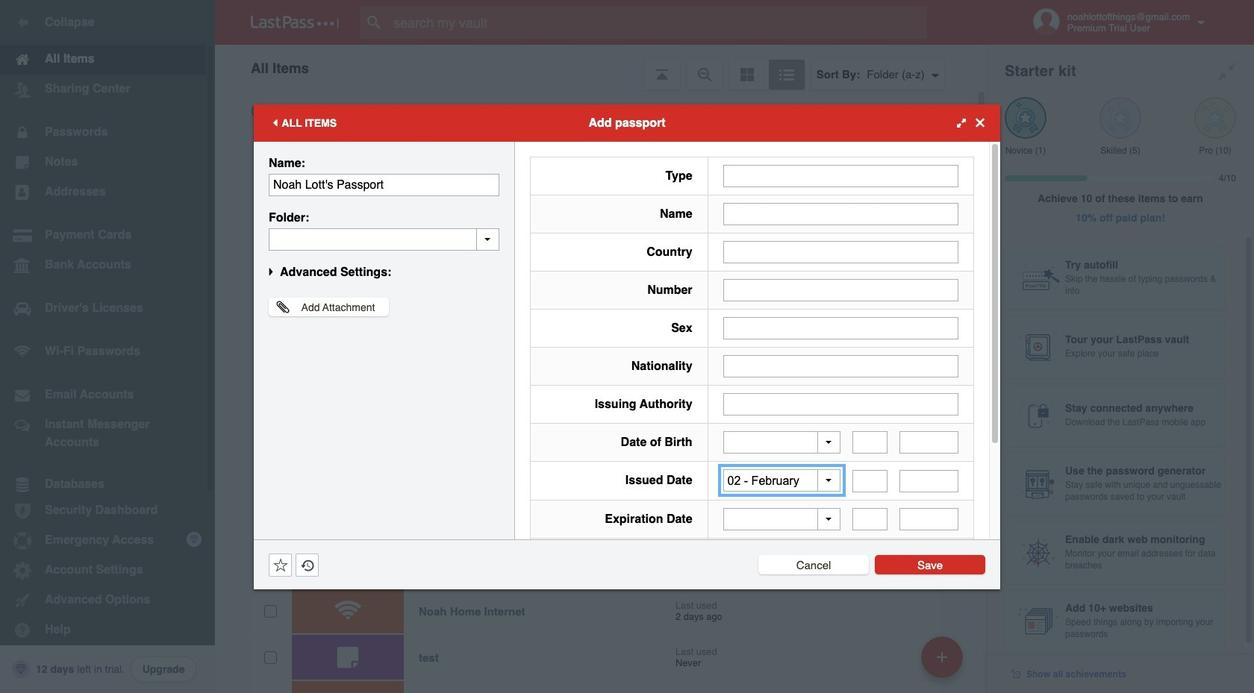 Task type: locate. For each thing, give the bounding box(es) containing it.
None text field
[[723, 165, 959, 187], [269, 174, 500, 196], [723, 203, 959, 225], [723, 241, 959, 263], [723, 279, 959, 301], [723, 355, 959, 378], [723, 393, 959, 416], [853, 432, 888, 454], [900, 432, 959, 454], [853, 470, 888, 493], [900, 470, 959, 493], [853, 509, 888, 531], [900, 509, 959, 531], [723, 165, 959, 187], [269, 174, 500, 196], [723, 203, 959, 225], [723, 241, 959, 263], [723, 279, 959, 301], [723, 355, 959, 378], [723, 393, 959, 416], [853, 432, 888, 454], [900, 432, 959, 454], [853, 470, 888, 493], [900, 470, 959, 493], [853, 509, 888, 531], [900, 509, 959, 531]]

None text field
[[269, 228, 500, 251], [723, 317, 959, 339], [269, 228, 500, 251], [723, 317, 959, 339]]

search my vault text field
[[360, 6, 957, 39]]

dialog
[[254, 104, 1001, 647]]

main navigation navigation
[[0, 0, 215, 694]]

Search search field
[[360, 6, 957, 39]]



Task type: describe. For each thing, give the bounding box(es) containing it.
new item navigation
[[916, 633, 972, 694]]

lastpass image
[[251, 16, 339, 29]]

new item image
[[937, 652, 948, 663]]

vault options navigation
[[215, 45, 987, 90]]



Task type: vqa. For each thing, say whether or not it's contained in the screenshot.
caret right Icon
no



